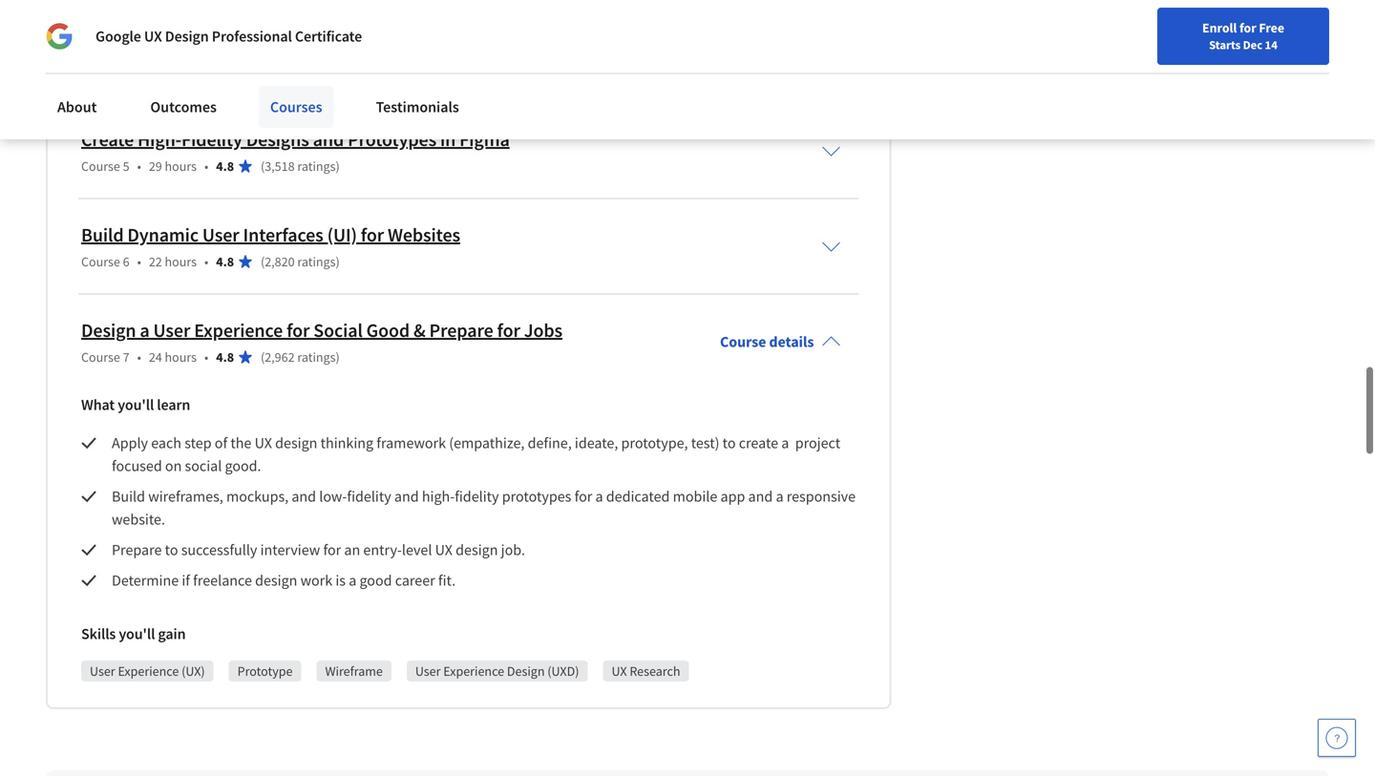 Task type: vqa. For each thing, say whether or not it's contained in the screenshot.
&
yes



Task type: locate. For each thing, give the bounding box(es) containing it.
24
[[149, 349, 162, 366]]

you'll for learn
[[118, 395, 154, 415]]

2 ( from the top
[[261, 158, 265, 175]]

help center image
[[1326, 727, 1349, 750]]

0 horizontal spatial experience
[[118, 663, 179, 680]]

the
[[231, 434, 252, 453]]

design up '7'
[[81, 319, 136, 342]]

good.
[[225, 457, 261, 476]]

4.8 down the google ux design professional certificate
[[216, 62, 234, 79]]

step
[[185, 434, 212, 453]]

you'll
[[118, 395, 154, 415], [119, 625, 155, 644]]

prototype,
[[621, 434, 688, 453]]

outcomes
[[150, 97, 217, 117]]

create high-fidelity designs and prototypes in figma link
[[81, 127, 510, 151]]

design a user experience for social good & prepare for jobs
[[81, 319, 563, 342]]

project
[[795, 434, 841, 453]]

) down (ui)
[[336, 253, 340, 270]]

outcomes link
[[139, 86, 228, 128]]

create
[[739, 434, 779, 453]]

hours
[[165, 62, 197, 79], [165, 158, 197, 175], [165, 253, 197, 270], [165, 349, 197, 366]]

( down build dynamic user interfaces (ui) for websites link
[[261, 253, 265, 270]]

for inside build wireframes, mockups, and low-fidelity and high-fidelity prototypes for a dedicated mobile app and a responsive website.
[[575, 487, 593, 506]]

prototypes
[[348, 127, 437, 151]]

ratings down create high-fidelity designs and prototypes in figma link
[[297, 158, 336, 175]]

user
[[202, 223, 239, 247], [153, 319, 190, 342], [90, 663, 115, 680], [415, 663, 441, 680]]

dynamic
[[127, 223, 199, 247]]

3 ratings from the top
[[297, 253, 336, 270]]

) for for
[[336, 349, 340, 366]]

build dynamic user interfaces (ui) for websites
[[81, 223, 460, 247]]

4,606
[[265, 62, 295, 79]]

4 hours from the top
[[165, 349, 197, 366]]

1 vertical spatial to
[[165, 541, 178, 560]]

4.8 down fidelity
[[216, 158, 234, 175]]

build for build wireframes, mockups, and low-fidelity and high-fidelity prototypes for a dedicated mobile app and a responsive website.
[[112, 487, 145, 506]]

test)
[[691, 434, 720, 453]]

of
[[215, 434, 227, 453]]

• right 4
[[137, 62, 141, 79]]

• down fidelity
[[204, 158, 209, 175]]

conduct ux research and test early concepts link
[[81, 32, 449, 56]]

for right (ui)
[[361, 223, 384, 247]]

( for and
[[261, 62, 265, 79]]

learn
[[157, 395, 190, 415]]

wireframe
[[325, 663, 383, 680]]

1 ) from the top
[[336, 62, 340, 79]]

&
[[414, 319, 426, 342]]

build wireframes, mockups, and low-fidelity and high-fidelity prototypes for a dedicated mobile app and a responsive website.
[[112, 487, 859, 529]]

for up the ( 2,962 ratings )
[[287, 319, 310, 342]]

course left the 5
[[81, 158, 120, 175]]

•
[[137, 62, 141, 79], [204, 62, 209, 79], [137, 158, 141, 175], [204, 158, 209, 175], [137, 253, 141, 270], [204, 253, 209, 270], [137, 349, 141, 366], [204, 349, 209, 366]]

ratings right 2,820
[[297, 253, 336, 270]]

1 vertical spatial you'll
[[119, 625, 155, 644]]

1 vertical spatial design
[[81, 319, 136, 342]]

( for designs
[[261, 158, 265, 175]]

build up website.
[[112, 487, 145, 506]]

4 ratings from the top
[[297, 349, 336, 366]]

) down social
[[336, 349, 340, 366]]

and left low-
[[292, 487, 316, 506]]

design for user
[[507, 663, 545, 680]]

course inside dropdown button
[[720, 332, 766, 351]]

good
[[367, 319, 410, 342]]

you'll for gain
[[119, 625, 155, 644]]

course for design a user experience for social good & prepare for jobs
[[81, 349, 120, 366]]

4.8 down build dynamic user interfaces (ui) for websites
[[216, 253, 234, 270]]

course 4 • 20 hours •
[[81, 62, 209, 79]]

0 horizontal spatial to
[[165, 541, 178, 560]]

course 6 • 22 hours •
[[81, 253, 209, 270]]

0 vertical spatial prepare
[[429, 319, 494, 342]]

ideate,
[[575, 434, 618, 453]]

) for and
[[336, 158, 340, 175]]

1 fidelity from the left
[[347, 487, 391, 506]]

(empathize,
[[449, 434, 525, 453]]

mockups,
[[226, 487, 289, 506]]

websites
[[388, 223, 460, 247]]

ratings
[[297, 62, 336, 79], [297, 158, 336, 175], [297, 253, 336, 270], [297, 349, 336, 366]]

2 vertical spatial design
[[507, 663, 545, 680]]

build up '6'
[[81, 223, 124, 247]]

user experience (ux)
[[90, 663, 205, 680]]

experience down skills you'll gain
[[118, 663, 179, 680]]

0 horizontal spatial prepare
[[112, 541, 162, 560]]

1 horizontal spatial fidelity
[[455, 487, 499, 506]]

prepare right '&'
[[429, 319, 494, 342]]

prepare down website.
[[112, 541, 162, 560]]

course 7 • 24 hours •
[[81, 349, 209, 366]]

a
[[140, 319, 150, 342], [782, 434, 789, 453], [596, 487, 603, 506], [776, 487, 784, 506], [349, 571, 357, 590]]

4.8 for and
[[216, 62, 234, 79]]

menu item
[[1010, 19, 1133, 81]]

early
[[329, 32, 370, 56]]

1 horizontal spatial experience
[[194, 319, 283, 342]]

experience
[[194, 319, 283, 342], [118, 663, 179, 680], [444, 663, 504, 680]]

1 horizontal spatial design
[[165, 27, 209, 46]]

0 vertical spatial design
[[275, 434, 318, 453]]

design left "thinking"
[[275, 434, 318, 453]]

design left job.
[[456, 541, 498, 560]]

0 vertical spatial build
[[81, 223, 124, 247]]

design down interview
[[255, 571, 297, 590]]

) for test
[[336, 62, 340, 79]]

2,962
[[265, 349, 295, 366]]

experience left (uxd)
[[444, 663, 504, 680]]

2 hours from the top
[[165, 158, 197, 175]]

1 ratings from the top
[[297, 62, 336, 79]]

hours right 20
[[165, 62, 197, 79]]

course left '6'
[[81, 253, 120, 270]]

course for create high-fidelity designs and prototypes in figma
[[81, 158, 120, 175]]

fidelity up "entry-"
[[347, 487, 391, 506]]

to right test)
[[723, 434, 736, 453]]

) down create high-fidelity designs and prototypes in figma link
[[336, 158, 340, 175]]

user down skills
[[90, 663, 115, 680]]

build
[[81, 223, 124, 247], [112, 487, 145, 506]]

0 vertical spatial you'll
[[118, 395, 154, 415]]

social
[[314, 319, 363, 342]]

• down the google ux design professional certificate
[[204, 62, 209, 79]]

course for conduct ux research and test early concepts
[[81, 62, 120, 79]]

2 horizontal spatial experience
[[444, 663, 504, 680]]

0 vertical spatial design
[[165, 27, 209, 46]]

course 5 • 29 hours •
[[81, 158, 209, 175]]

skills you'll gain
[[81, 625, 186, 644]]

4.8 left 2,962
[[216, 349, 234, 366]]

1 vertical spatial build
[[112, 487, 145, 506]]

create
[[81, 127, 134, 151]]

2 ratings from the top
[[297, 158, 336, 175]]

5
[[123, 158, 130, 175]]

4 ) from the top
[[336, 349, 340, 366]]

1 horizontal spatial to
[[723, 434, 736, 453]]

1 vertical spatial research
[[630, 663, 681, 680]]

3 ) from the top
[[336, 253, 340, 270]]

1 horizontal spatial prepare
[[429, 319, 494, 342]]

conduct
[[81, 32, 150, 56]]

1 vertical spatial design
[[456, 541, 498, 560]]

2,820
[[265, 253, 295, 270]]

for left 'an'
[[323, 541, 341, 560]]

prepare
[[429, 319, 494, 342], [112, 541, 162, 560]]

1 vertical spatial prepare
[[112, 541, 162, 560]]

design left (uxd)
[[507, 663, 545, 680]]

conduct ux research and test early concepts
[[81, 32, 449, 56]]

ux inside apply each step of the ux design thinking framework (empathize, define, ideate, prototype, test) to create a  project focused on social good.
[[255, 434, 272, 453]]

2 vertical spatial design
[[255, 571, 297, 590]]

None search field
[[272, 12, 587, 50]]

freelance
[[193, 571, 252, 590]]

is
[[336, 571, 346, 590]]

google
[[96, 27, 141, 46]]

4 ( from the top
[[261, 349, 265, 366]]

starts
[[1209, 37, 1241, 53]]

designs
[[246, 127, 309, 151]]

fidelity
[[182, 127, 243, 151]]

ratings down "design a user experience for social good & prepare for jobs"
[[297, 349, 336, 366]]

course left details
[[720, 332, 766, 351]]

1 ( from the top
[[261, 62, 265, 79]]

entry-
[[363, 541, 402, 560]]

2 horizontal spatial design
[[507, 663, 545, 680]]

hours right 24
[[165, 349, 197, 366]]

4.8 for interfaces
[[216, 253, 234, 270]]

2 ) from the top
[[336, 158, 340, 175]]

) down early
[[336, 62, 340, 79]]

0 vertical spatial to
[[723, 434, 736, 453]]

course left 4
[[81, 62, 120, 79]]

course left '7'
[[81, 349, 120, 366]]

design up course 4 • 20 hours •
[[165, 27, 209, 46]]

a right the create
[[782, 434, 789, 453]]

2 fidelity from the left
[[455, 487, 499, 506]]

4 4.8 from the top
[[216, 349, 234, 366]]

build for build dynamic user interfaces (ui) for websites
[[81, 223, 124, 247]]

( down conduct ux research and test early concepts
[[261, 62, 265, 79]]

1 hours from the top
[[165, 62, 197, 79]]

mobile
[[673, 487, 718, 506]]

show notifications image
[[1153, 24, 1176, 47]]

design a user experience for social good & prepare for jobs link
[[81, 319, 563, 342]]

build inside build wireframes, mockups, and low-fidelity and high-fidelity prototypes for a dedicated mobile app and a responsive website.
[[112, 487, 145, 506]]

( down "design a user experience for social good & prepare for jobs"
[[261, 349, 265, 366]]

(
[[261, 62, 265, 79], [261, 158, 265, 175], [261, 253, 265, 270], [261, 349, 265, 366]]

design
[[275, 434, 318, 453], [456, 541, 498, 560], [255, 571, 297, 590]]

3 hours from the top
[[165, 253, 197, 270]]

fidelity down apply each step of the ux design thinking framework (empathize, define, ideate, prototype, test) to create a  project focused on social good.
[[455, 487, 499, 506]]

0 horizontal spatial fidelity
[[347, 487, 391, 506]]

0 vertical spatial research
[[180, 32, 254, 56]]

hours for ux
[[165, 62, 197, 79]]

1 4.8 from the top
[[216, 62, 234, 79]]

determine
[[112, 571, 179, 590]]

fit.
[[438, 571, 456, 590]]

you'll left learn
[[118, 395, 154, 415]]

for up dec
[[1240, 19, 1257, 36]]

( down designs
[[261, 158, 265, 175]]

3 ( from the top
[[261, 253, 265, 270]]

you'll left gain
[[119, 625, 155, 644]]

to up determine
[[165, 541, 178, 560]]

about link
[[46, 86, 108, 128]]

ratings down test
[[297, 62, 336, 79]]

hours right 22
[[165, 253, 197, 270]]

for right prototypes
[[575, 487, 593, 506]]

experience up 2,962
[[194, 319, 283, 342]]

ratings for (ui)
[[297, 253, 336, 270]]

for inside "enroll for free starts dec 14"
[[1240, 19, 1257, 36]]

high-
[[138, 127, 182, 151]]

hours right 29
[[165, 158, 197, 175]]

2 4.8 from the top
[[216, 158, 234, 175]]

research
[[180, 32, 254, 56], [630, 663, 681, 680]]

3 4.8 from the top
[[216, 253, 234, 270]]



Task type: describe. For each thing, give the bounding box(es) containing it.
7
[[123, 349, 130, 366]]

( for interfaces
[[261, 253, 265, 270]]

) for (ui)
[[336, 253, 340, 270]]

and right app
[[748, 487, 773, 506]]

ratings for and
[[297, 158, 336, 175]]

user right wireframe
[[415, 663, 441, 680]]

thinking
[[321, 434, 374, 453]]

what
[[81, 395, 115, 415]]

jobs
[[524, 319, 563, 342]]

course details button
[[705, 306, 856, 378]]

focused
[[112, 457, 162, 476]]

( for experience
[[261, 349, 265, 366]]

4.8 for designs
[[216, 158, 234, 175]]

gain
[[158, 625, 186, 644]]

• right '6'
[[137, 253, 141, 270]]

each
[[151, 434, 181, 453]]

successfully
[[181, 541, 257, 560]]

3,518
[[265, 158, 295, 175]]

career
[[395, 571, 435, 590]]

• right 24
[[204, 349, 209, 366]]

for left jobs
[[497, 319, 520, 342]]

experience for user experience (ux)
[[118, 663, 179, 680]]

free
[[1259, 19, 1285, 36]]

interview
[[260, 541, 320, 560]]

low-
[[319, 487, 347, 506]]

google image
[[46, 23, 73, 50]]

a right is
[[349, 571, 357, 590]]

hours for dynamic
[[165, 253, 197, 270]]

4.8 for experience
[[216, 349, 234, 366]]

apply each step of the ux design thinking framework (empathize, define, ideate, prototype, test) to create a  project focused on social good.
[[112, 434, 844, 476]]

courses
[[270, 97, 322, 117]]

design inside apply each step of the ux design thinking framework (empathize, define, ideate, prototype, test) to create a  project focused on social good.
[[275, 434, 318, 453]]

certificate
[[295, 27, 362, 46]]

hours for a
[[165, 349, 197, 366]]

social
[[185, 457, 222, 476]]

design for google
[[165, 27, 209, 46]]

level
[[402, 541, 432, 560]]

• right '7'
[[137, 349, 141, 366]]

work
[[301, 571, 333, 590]]

• right 22
[[204, 253, 209, 270]]

user up 24
[[153, 319, 190, 342]]

course details
[[720, 332, 814, 351]]

about
[[57, 97, 97, 117]]

wireframes,
[[148, 487, 223, 506]]

responsive
[[787, 487, 856, 506]]

(ux)
[[182, 663, 205, 680]]

and up 4,606
[[257, 32, 288, 56]]

apply
[[112, 434, 148, 453]]

prototypes
[[502, 487, 572, 506]]

user right dynamic
[[202, 223, 239, 247]]

create high-fidelity designs and prototypes in figma
[[81, 127, 510, 151]]

a left responsive
[[776, 487, 784, 506]]

course for build dynamic user interfaces (ui) for websites
[[81, 253, 120, 270]]

skills
[[81, 625, 116, 644]]

figma
[[460, 127, 510, 151]]

what you'll learn
[[81, 395, 190, 415]]

app
[[721, 487, 745, 506]]

in
[[440, 127, 456, 151]]

coursera image
[[23, 16, 144, 46]]

20
[[149, 62, 162, 79]]

29
[[149, 158, 162, 175]]

good
[[360, 571, 392, 590]]

prepare to successfully interview for an entry-level ux design job.
[[112, 541, 525, 560]]

high-
[[422, 487, 455, 506]]

ux research
[[612, 663, 681, 680]]

courses link
[[259, 86, 334, 128]]

define,
[[528, 434, 572, 453]]

0 horizontal spatial research
[[180, 32, 254, 56]]

0 horizontal spatial design
[[81, 319, 136, 342]]

concepts
[[374, 32, 449, 56]]

1 horizontal spatial research
[[630, 663, 681, 680]]

determine if freelance design work is a good career fit.
[[112, 571, 456, 590]]

( 4,606 ratings )
[[261, 62, 340, 79]]

details
[[769, 332, 814, 351]]

user experience design (uxd)
[[415, 663, 579, 680]]

if
[[182, 571, 190, 590]]

website.
[[112, 510, 165, 529]]

(ui)
[[327, 223, 357, 247]]

interfaces
[[243, 223, 324, 247]]

• right the 5
[[137, 158, 141, 175]]

and up '( 3,518 ratings )' on the left
[[313, 127, 344, 151]]

dedicated
[[606, 487, 670, 506]]

( 2,820 ratings )
[[261, 253, 340, 270]]

build dynamic user interfaces (ui) for websites link
[[81, 223, 460, 247]]

testimonials
[[376, 97, 459, 117]]

test
[[292, 32, 325, 56]]

on
[[165, 457, 182, 476]]

job.
[[501, 541, 525, 560]]

a up the course 7 • 24 hours •
[[140, 319, 150, 342]]

14
[[1265, 37, 1278, 53]]

4
[[123, 62, 130, 79]]

testimonials link
[[365, 86, 471, 128]]

ratings for for
[[297, 349, 336, 366]]

(uxd)
[[548, 663, 579, 680]]

hours for high-
[[165, 158, 197, 175]]

ratings for test
[[297, 62, 336, 79]]

a inside apply each step of the ux design thinking framework (empathize, define, ideate, prototype, test) to create a  project focused on social good.
[[782, 434, 789, 453]]

experience for user experience design (uxd)
[[444, 663, 504, 680]]

( 3,518 ratings )
[[261, 158, 340, 175]]

22
[[149, 253, 162, 270]]

framework
[[377, 434, 446, 453]]

6
[[123, 253, 130, 270]]

enroll for free starts dec 14
[[1203, 19, 1285, 53]]

dec
[[1243, 37, 1263, 53]]

and left high-
[[394, 487, 419, 506]]

to inside apply each step of the ux design thinking framework (empathize, define, ideate, prototype, test) to create a  project focused on social good.
[[723, 434, 736, 453]]

a left dedicated
[[596, 487, 603, 506]]

google ux design professional certificate
[[96, 27, 362, 46]]



